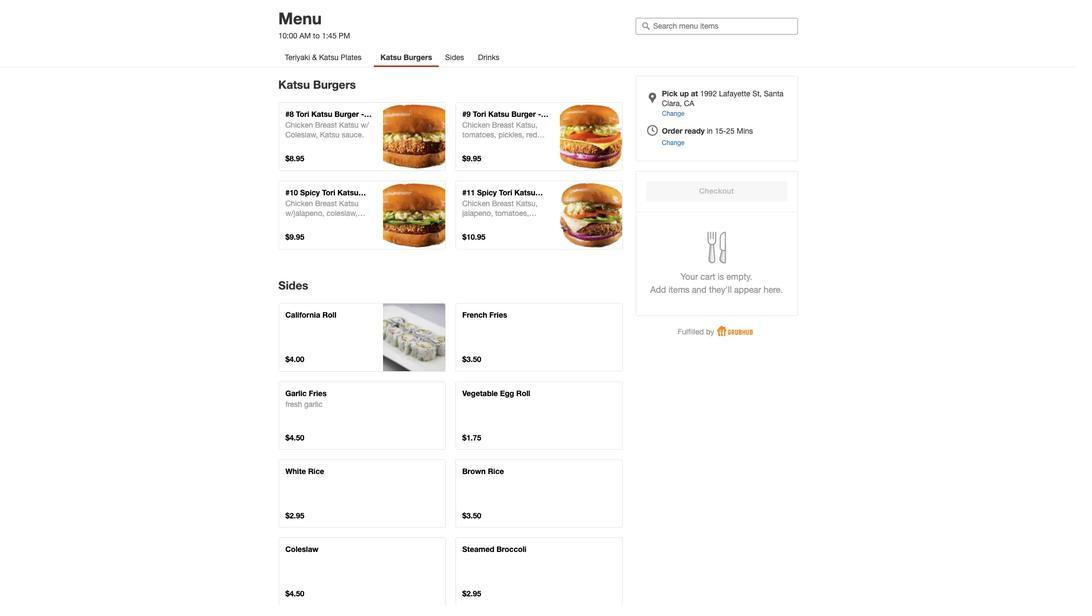 Task type: locate. For each thing, give the bounding box(es) containing it.
spicy inside '#11 spicy tori katsu burger - deluxe'
[[477, 188, 497, 197]]

0 vertical spatial change button
[[662, 109, 685, 119]]

1 horizontal spatial katsu burgers
[[381, 52, 432, 62]]

change button
[[662, 109, 685, 119], [662, 138, 685, 148]]

$9.95
[[463, 154, 481, 163], [286, 232, 304, 241]]

0 vertical spatial 24 cart image
[[585, 137, 598, 150]]

order
[[662, 126, 683, 135]]

burger up the katsu,
[[512, 109, 536, 119]]

0 vertical spatial change
[[662, 110, 685, 117]]

add inside your cart is empty. add items and they'll appear here.
[[651, 285, 666, 294]]

24 cart image
[[408, 137, 421, 150], [585, 216, 598, 229]]

1 vertical spatial and
[[692, 285, 707, 294]]

$3.50 up vegetable
[[463, 355, 481, 364]]

coleslaw, inside chicken breast katsu w/ coleslaw, katsu sauce.
[[286, 130, 318, 139]]

change button for pick up at
[[662, 109, 685, 119]]

menu 10:00 am to 1:45 pm
[[278, 9, 350, 40]]

chicken for #8
[[286, 121, 313, 129]]

1 vertical spatial coleslaw,
[[327, 209, 358, 218]]

deluxe
[[463, 119, 487, 128], [494, 198, 519, 207]]

breast
[[315, 121, 337, 129], [492, 121, 514, 129], [315, 199, 337, 208]]

0 vertical spatial basic
[[286, 119, 306, 128]]

pick
[[662, 89, 678, 98]]

0 vertical spatial $9.95
[[463, 154, 481, 163]]

pickles,
[[499, 130, 524, 139]]

1 vertical spatial white
[[286, 467, 306, 476]]

chicken inside chicken breast katsu, tomatoes, pickles, red onion, coleslaw, katsu sauce.
[[463, 121, 490, 129]]

basic inside #8 tori katsu burger - basic
[[286, 119, 306, 128]]

0 vertical spatial roll
[[323, 310, 337, 319]]

katsu down the red
[[519, 140, 537, 149]]

change button for order ready
[[662, 138, 685, 148]]

1 vertical spatial $4.50
[[286, 589, 304, 598]]

0 vertical spatial katsu burgers
[[381, 52, 432, 62]]

1 horizontal spatial burgers
[[404, 52, 432, 62]]

teriyaki
[[285, 53, 310, 62]]

chicken
[[286, 121, 313, 129], [463, 121, 490, 129], [286, 199, 313, 208]]

coleslaw, inside comes with white rice, coleslaw, and broccoli...
[[286, 8, 318, 17]]

$4.50 down fresh
[[286, 433, 304, 442]]

coleslaw, down #8 on the top of page
[[286, 130, 318, 139]]

sides left "drinks" at the top of the page
[[445, 53, 464, 62]]

and inside your cart is empty. add items and they'll appear here.
[[692, 285, 707, 294]]

change button down clara, on the top right
[[662, 109, 685, 119]]

$8.95
[[286, 154, 304, 163]]

0 vertical spatial coleslaw,
[[486, 140, 517, 149]]

24 cart image for #11 spicy tori katsu burger - deluxe
[[585, 216, 598, 229]]

and down cart
[[692, 285, 707, 294]]

checkout button
[[646, 181, 788, 202]]

$3.50
[[463, 355, 481, 364], [463, 511, 481, 520]]

$2.95 down steamed
[[463, 589, 481, 598]]

1 vertical spatial fries
[[309, 389, 327, 398]]

burger down #11
[[463, 198, 487, 207]]

2 coleslaw, from the top
[[286, 130, 318, 139]]

at
[[691, 89, 698, 98]]

and down with
[[320, 8, 333, 17]]

1 horizontal spatial spicy
[[477, 188, 497, 197]]

rice
[[308, 467, 324, 476], [488, 467, 504, 476]]

0 horizontal spatial $2.95
[[286, 511, 304, 520]]

menu
[[278, 9, 322, 28]]

appear
[[734, 285, 762, 294]]

0 vertical spatial fries
[[490, 310, 507, 319]]

0 horizontal spatial roll
[[323, 310, 337, 319]]

$10.95
[[463, 232, 486, 241]]

spicy right the #10
[[300, 188, 320, 197]]

1 horizontal spatial sides
[[445, 53, 464, 62]]

coleslaw, down pickles, at the top
[[486, 140, 517, 149]]

1 horizontal spatial rice
[[488, 467, 504, 476]]

2 $4.50 from the top
[[286, 589, 304, 598]]

breast inside chicken breast katsu w/ coleslaw, katsu sauce.
[[315, 121, 337, 129]]

0 horizontal spatial $9.95
[[286, 232, 304, 241]]

0 vertical spatial and
[[320, 8, 333, 17]]

katsu inside chicken breast katsu w/jalapeno, coleslaw, katsu sauce.
[[286, 219, 304, 227]]

0 horizontal spatial basic
[[286, 119, 306, 128]]

- inside #9 tori katsu burger - deluxe
[[538, 109, 541, 119]]

coleslaw
[[286, 544, 319, 554]]

and inside comes with white rice, coleslaw, and broccoli...
[[320, 8, 333, 17]]

1 horizontal spatial white
[[326, 0, 346, 7]]

fries up garlic
[[309, 389, 327, 398]]

0 horizontal spatial and
[[320, 8, 333, 17]]

tomatoes,
[[463, 130, 496, 139]]

roll right egg
[[517, 389, 531, 398]]

breast up w/jalapeno,
[[315, 199, 337, 208]]

tori right #9
[[473, 109, 486, 119]]

burgers
[[404, 52, 432, 62], [313, 78, 356, 91]]

and
[[320, 8, 333, 17], [692, 285, 707, 294]]

0 horizontal spatial katsu
[[286, 219, 304, 227]]

0 vertical spatial white
[[326, 0, 346, 7]]

cart for #9 tori katsu burger - deluxe
[[596, 127, 611, 136]]

&
[[312, 53, 317, 62]]

roll right california at left bottom
[[323, 310, 337, 319]]

25
[[727, 127, 735, 135]]

1 vertical spatial $3.50
[[463, 511, 481, 520]]

1 horizontal spatial fries
[[490, 310, 507, 319]]

0 horizontal spatial coleslaw,
[[327, 209, 358, 218]]

0 horizontal spatial 24 cart image
[[408, 137, 421, 150]]

1 vertical spatial sides
[[278, 279, 308, 292]]

coleslaw,
[[486, 140, 517, 149], [327, 209, 358, 218]]

chicken for #9
[[463, 121, 490, 129]]

breast inside chicken breast katsu w/jalapeno, coleslaw, katsu sauce.
[[315, 199, 337, 208]]

coleslaw,
[[286, 8, 318, 17], [286, 130, 318, 139]]

chicken up tomatoes,
[[463, 121, 490, 129]]

0 vertical spatial coleslaw,
[[286, 8, 318, 17]]

$9.95 down w/jalapeno,
[[286, 232, 304, 241]]

your
[[681, 272, 698, 281]]

burgers inside tab list
[[404, 52, 432, 62]]

spicy right #11
[[477, 188, 497, 197]]

2 change button from the top
[[662, 138, 685, 148]]

1 vertical spatial change
[[662, 139, 685, 147]]

1 horizontal spatial deluxe
[[494, 198, 519, 207]]

1 horizontal spatial basic
[[317, 198, 337, 207]]

1 spicy from the left
[[300, 188, 320, 197]]

french
[[463, 310, 488, 319]]

sauce. down w/jalapeno,
[[306, 219, 328, 227]]

french fries
[[463, 310, 507, 319]]

lafayette
[[719, 89, 751, 98]]

0 vertical spatial $3.50
[[463, 355, 481, 364]]

Search menu items text field
[[654, 21, 793, 31]]

chicken down #8 on the top of page
[[286, 121, 313, 129]]

0 horizontal spatial sauce.
[[306, 219, 328, 227]]

burger up chicken breast katsu w/ coleslaw, katsu sauce.
[[335, 109, 359, 119]]

add to cart
[[394, 127, 434, 136], [571, 127, 611, 136], [394, 205, 434, 214], [571, 205, 611, 214], [394, 328, 434, 336]]

fulfilled
[[678, 327, 704, 336]]

white
[[326, 0, 346, 7], [286, 467, 306, 476]]

coleslaw, for chicken
[[286, 130, 318, 139]]

1 vertical spatial 24 cart image
[[408, 216, 421, 229]]

tori inside '#11 spicy tori katsu burger - deluxe'
[[499, 188, 512, 197]]

basic inside the #10 spicy tori katsu burger - basic
[[317, 198, 337, 207]]

1 horizontal spatial sauce.
[[342, 130, 364, 139]]

katsu inside the #10 spicy tori katsu burger - basic
[[338, 188, 359, 197]]

$4.50 down coleslaw
[[286, 589, 304, 598]]

#10 spicy tori katsu burger - basic
[[286, 188, 359, 207]]

sauce. down w/
[[342, 130, 364, 139]]

1 vertical spatial deluxe
[[494, 198, 519, 207]]

breast inside chicken breast katsu, tomatoes, pickles, red onion, coleslaw, katsu sauce.
[[492, 121, 514, 129]]

1 vertical spatial change button
[[662, 138, 685, 148]]

0 horizontal spatial deluxe
[[463, 119, 487, 128]]

they'll
[[709, 285, 732, 294]]

tori right #11
[[499, 188, 512, 197]]

tori right #8 on the top of page
[[296, 109, 309, 119]]

1 horizontal spatial $9.95
[[463, 154, 481, 163]]

to for #10 spicy tori katsu burger - basic
[[410, 205, 417, 214]]

katsu
[[519, 140, 537, 149], [286, 219, 304, 227]]

basic down #8 on the top of page
[[286, 119, 306, 128]]

sauce.
[[342, 130, 364, 139], [463, 150, 485, 159], [306, 219, 328, 227]]

katsu
[[381, 52, 402, 62], [319, 53, 339, 62], [278, 78, 310, 91], [311, 109, 333, 119], [488, 109, 510, 119], [339, 121, 359, 129], [320, 130, 340, 139], [338, 188, 359, 197], [515, 188, 536, 197], [339, 199, 359, 208]]

1 horizontal spatial katsu
[[519, 140, 537, 149]]

0 vertical spatial sides
[[445, 53, 464, 62]]

to for #11 spicy tori katsu burger - deluxe
[[587, 205, 594, 214]]

sauce. down onion,
[[463, 150, 485, 159]]

ready
[[685, 126, 705, 135]]

1 vertical spatial basic
[[317, 198, 337, 207]]

plates
[[341, 53, 362, 62]]

breast up pickles, at the top
[[492, 121, 514, 129]]

1 vertical spatial $9.95
[[286, 232, 304, 241]]

0 vertical spatial burgers
[[404, 52, 432, 62]]

basic
[[286, 119, 306, 128], [317, 198, 337, 207]]

change down order on the right of the page
[[662, 139, 685, 147]]

0 vertical spatial katsu
[[519, 140, 537, 149]]

chicken inside chicken breast katsu w/ coleslaw, katsu sauce.
[[286, 121, 313, 129]]

-
[[361, 109, 364, 119], [538, 109, 541, 119], [312, 198, 315, 207], [489, 198, 492, 207]]

to inside "menu 10:00 am to 1:45 pm"
[[313, 31, 320, 40]]

1 horizontal spatial coleslaw,
[[486, 140, 517, 149]]

katsu burgers
[[381, 52, 432, 62], [278, 78, 356, 91]]

cart for #8 tori katsu burger - basic
[[419, 127, 434, 136]]

2 $3.50 from the top
[[463, 511, 481, 520]]

tori up chicken breast katsu w/jalapeno, coleslaw, katsu sauce.
[[322, 188, 335, 197]]

burger
[[335, 109, 359, 119], [512, 109, 536, 119], [286, 198, 310, 207], [463, 198, 487, 207]]

change button down order on the right of the page
[[662, 138, 685, 148]]

add to cart for #10 spicy tori katsu burger - basic
[[394, 205, 434, 214]]

1 coleslaw, from the top
[[286, 8, 318, 17]]

0 vertical spatial sauce.
[[342, 130, 364, 139]]

2 horizontal spatial sauce.
[[463, 150, 485, 159]]

1 rice from the left
[[308, 467, 324, 476]]

$3.50 up steamed
[[463, 511, 481, 520]]

1 horizontal spatial roll
[[517, 389, 531, 398]]

burger inside #9 tori katsu burger - deluxe
[[512, 109, 536, 119]]

by
[[706, 327, 715, 336]]

1 change from the top
[[662, 110, 685, 117]]

chicken inside chicken breast katsu w/jalapeno, coleslaw, katsu sauce.
[[286, 199, 313, 208]]

change for order ready
[[662, 139, 685, 147]]

0 vertical spatial $4.50
[[286, 433, 304, 442]]

1 vertical spatial 24 cart image
[[585, 216, 598, 229]]

#9 tori katsu burger - deluxe
[[463, 109, 541, 128]]

coleslaw, inside chicken breast katsu w/jalapeno, coleslaw, katsu sauce.
[[327, 209, 358, 218]]

$2.95 up coleslaw
[[286, 511, 304, 520]]

coleslaw, down comes
[[286, 8, 318, 17]]

basic up w/jalapeno,
[[317, 198, 337, 207]]

cart
[[419, 127, 434, 136], [596, 127, 611, 136], [419, 205, 434, 214], [596, 205, 611, 214], [419, 328, 434, 336]]

rice for brown rice
[[488, 467, 504, 476]]

california roll
[[286, 310, 337, 319]]

sauce. inside chicken breast katsu w/ coleslaw, katsu sauce.
[[342, 130, 364, 139]]

24 cart image
[[585, 137, 598, 150], [408, 216, 421, 229], [408, 338, 421, 351]]

breast left w/
[[315, 121, 337, 129]]

$9.95 down onion,
[[463, 154, 481, 163]]

katsu down w/jalapeno,
[[286, 219, 304, 227]]

add
[[394, 127, 408, 136], [571, 127, 585, 136], [394, 205, 408, 214], [571, 205, 585, 214], [651, 285, 666, 294], [394, 328, 408, 336]]

0 vertical spatial deluxe
[[463, 119, 487, 128]]

comes with white rice, coleslaw, and broccoli...
[[286, 0, 369, 17]]

1992
[[700, 89, 717, 98]]

sauce. inside chicken breast katsu w/jalapeno, coleslaw, katsu sauce.
[[306, 219, 328, 227]]

#10
[[286, 188, 298, 197]]

$4.50
[[286, 433, 304, 442], [286, 589, 304, 598]]

chicken up w/jalapeno,
[[286, 199, 313, 208]]

1 vertical spatial sauce.
[[463, 150, 485, 159]]

1 vertical spatial $2.95
[[463, 589, 481, 598]]

1 horizontal spatial 24 cart image
[[585, 216, 598, 229]]

2 rice from the left
[[488, 467, 504, 476]]

coleslaw, down the #10 spicy tori katsu burger - basic
[[327, 209, 358, 218]]

to
[[313, 31, 320, 40], [410, 127, 417, 136], [587, 127, 594, 136], [410, 205, 417, 214], [587, 205, 594, 214], [410, 328, 417, 336]]

fries
[[490, 310, 507, 319], [309, 389, 327, 398]]

mins
[[737, 127, 753, 135]]

fries right french
[[490, 310, 507, 319]]

0 horizontal spatial rice
[[308, 467, 324, 476]]

1 $4.50 from the top
[[286, 433, 304, 442]]

burger down the #10
[[286, 198, 310, 207]]

rice for white rice
[[308, 467, 324, 476]]

0 vertical spatial 24 cart image
[[408, 137, 421, 150]]

tori
[[296, 109, 309, 119], [473, 109, 486, 119], [322, 188, 335, 197], [499, 188, 512, 197]]

fries inside garlic fries fresh garlic
[[309, 389, 327, 398]]

0 horizontal spatial katsu burgers
[[278, 78, 356, 91]]

vegetable egg roll
[[463, 389, 531, 398]]

$2.95 for white rice
[[286, 511, 304, 520]]

1 change button from the top
[[662, 109, 685, 119]]

- inside the #10 spicy tori katsu burger - basic
[[312, 198, 315, 207]]

sides up california at left bottom
[[278, 279, 308, 292]]

2 spicy from the left
[[477, 188, 497, 197]]

0 horizontal spatial fries
[[309, 389, 327, 398]]

1 vertical spatial katsu
[[286, 219, 304, 227]]

change down clara, on the top right
[[662, 110, 685, 117]]

1 horizontal spatial $2.95
[[463, 589, 481, 598]]

order ready in 15-25 mins
[[662, 126, 753, 135]]

1 $3.50 from the top
[[463, 355, 481, 364]]

0 horizontal spatial spicy
[[300, 188, 320, 197]]

spicy inside the #10 spicy tori katsu burger - basic
[[300, 188, 320, 197]]

sides inside katsu burgers tab list
[[445, 53, 464, 62]]

0 vertical spatial $2.95
[[286, 511, 304, 520]]

2 vertical spatial sauce.
[[306, 219, 328, 227]]

roll
[[323, 310, 337, 319], [517, 389, 531, 398]]

2 change from the top
[[662, 139, 685, 147]]

24 cart image for #10 spicy tori katsu burger - basic
[[408, 216, 421, 229]]

vegetable
[[463, 389, 498, 398]]

1 vertical spatial burgers
[[313, 78, 356, 91]]

1 horizontal spatial and
[[692, 285, 707, 294]]

change
[[662, 110, 685, 117], [662, 139, 685, 147]]

- inside '#11 spicy tori katsu burger - deluxe'
[[489, 198, 492, 207]]

santa
[[764, 89, 784, 98]]

1 vertical spatial coleslaw,
[[286, 130, 318, 139]]



Task type: vqa. For each thing, say whether or not it's contained in the screenshot.
DRINKS
yes



Task type: describe. For each thing, give the bounding box(es) containing it.
fresh
[[286, 400, 302, 409]]

chicken breast katsu w/jalapeno, coleslaw, katsu sauce.
[[286, 199, 359, 227]]

1 vertical spatial roll
[[517, 389, 531, 398]]

brown
[[463, 467, 486, 476]]

steamed broccoli
[[463, 544, 527, 554]]

checkout
[[699, 186, 734, 195]]

chicken breast katsu w/ coleslaw, katsu sauce.
[[286, 121, 369, 139]]

#11 spicy tori katsu burger - deluxe
[[463, 188, 536, 207]]

w/jalapeno,
[[286, 209, 325, 218]]

#11
[[463, 188, 475, 197]]

0 horizontal spatial white
[[286, 467, 306, 476]]

$9.95 for #9 tori katsu burger - deluxe
[[463, 154, 481, 163]]

teriyaki & katsu plates
[[285, 53, 362, 62]]

in
[[707, 127, 713, 135]]

deluxe inside '#11 spicy tori katsu burger - deluxe'
[[494, 198, 519, 207]]

add for #9 tori katsu burger - deluxe
[[571, 127, 585, 136]]

katsu inside chicken breast katsu w/jalapeno, coleslaw, katsu sauce.
[[339, 199, 359, 208]]

onion,
[[463, 140, 483, 149]]

rice,
[[348, 0, 365, 7]]

add for #8 tori katsu burger - basic
[[394, 127, 408, 136]]

tori inside #8 tori katsu burger - basic
[[296, 109, 309, 119]]

chicken breast katsu, tomatoes, pickles, red onion, coleslaw, katsu sauce.
[[463, 121, 538, 159]]

sauce. for #10 spicy tori katsu burger - basic
[[306, 219, 328, 227]]

pick up at
[[662, 89, 698, 98]]

pm
[[339, 31, 350, 40]]

garlic
[[304, 400, 323, 409]]

broccoli...
[[335, 8, 369, 17]]

white inside comes with white rice, coleslaw, and broccoli...
[[326, 0, 346, 7]]

#8
[[286, 109, 294, 119]]

broccoli
[[497, 544, 527, 554]]

add to cart for #9 tori katsu burger - deluxe
[[571, 127, 611, 136]]

garlic
[[286, 389, 307, 398]]

fulfilled by
[[678, 327, 715, 336]]

cart for #11 spicy tori katsu burger - deluxe
[[596, 205, 611, 214]]

katsu inside #8 tori katsu burger - basic
[[311, 109, 333, 119]]

1992 lafayette st, santa clara, ca
[[662, 89, 784, 108]]

drinks
[[478, 53, 500, 62]]

to for #9 tori katsu burger - deluxe
[[587, 127, 594, 136]]

burger inside #8 tori katsu burger - basic
[[335, 109, 359, 119]]

egg
[[500, 389, 514, 398]]

burger inside '#11 spicy tori katsu burger - deluxe'
[[463, 198, 487, 207]]

empty.
[[727, 272, 753, 281]]

add for #11 spicy tori katsu burger - deluxe
[[571, 205, 585, 214]]

brown rice
[[463, 467, 504, 476]]

katsu burgers inside katsu burgers tab list
[[381, 52, 432, 62]]

coleslaw, for comes
[[286, 8, 318, 17]]

$4.00
[[286, 355, 304, 364]]

breast for -
[[315, 199, 337, 208]]

0 horizontal spatial sides
[[278, 279, 308, 292]]

chicken for #10
[[286, 199, 313, 208]]

st,
[[753, 89, 762, 98]]

clara,
[[662, 99, 682, 108]]

24 cart image for #9 tori katsu burger - deluxe
[[585, 137, 598, 150]]

$1.75
[[463, 433, 481, 442]]

comes
[[286, 0, 308, 7]]

katsu burgers tab list
[[278, 48, 547, 67]]

tori inside the #10 spicy tori katsu burger - basic
[[322, 188, 335, 197]]

deluxe inside #9 tori katsu burger - deluxe
[[463, 119, 487, 128]]

24 cart image for #8 tori katsu burger - basic
[[408, 137, 421, 150]]

with
[[310, 0, 324, 7]]

ca
[[684, 99, 695, 108]]

coleslaw, inside chicken breast katsu, tomatoes, pickles, red onion, coleslaw, katsu sauce.
[[486, 140, 517, 149]]

katsu inside #9 tori katsu burger - deluxe
[[488, 109, 510, 119]]

1:45
[[322, 31, 337, 40]]

breast for deluxe
[[492, 121, 514, 129]]

steamed
[[463, 544, 495, 554]]

am
[[300, 31, 311, 40]]

katsu inside '#11 spicy tori katsu burger - deluxe'
[[515, 188, 536, 197]]

items
[[669, 285, 690, 294]]

up
[[680, 89, 689, 98]]

$9.95 for #10 spicy tori katsu burger - basic
[[286, 232, 304, 241]]

w/
[[361, 121, 369, 129]]

tori inside #9 tori katsu burger - deluxe
[[473, 109, 486, 119]]

fries for french fries
[[490, 310, 507, 319]]

is
[[718, 272, 724, 281]]

10:00
[[278, 31, 297, 40]]

1 vertical spatial katsu burgers
[[278, 78, 356, 91]]

fries for garlic fries fresh garlic
[[309, 389, 327, 398]]

cart
[[701, 272, 716, 281]]

#9
[[463, 109, 471, 119]]

sauce. for #8 tori katsu burger - basic
[[342, 130, 364, 139]]

15-
[[715, 127, 727, 135]]

california
[[286, 310, 320, 319]]

- inside #8 tori katsu burger - basic
[[361, 109, 364, 119]]

cart for #10 spicy tori katsu burger - basic
[[419, 205, 434, 214]]

breast for basic
[[315, 121, 337, 129]]

katsu,
[[516, 121, 538, 129]]

add to cart for #11 spicy tori katsu burger - deluxe
[[571, 205, 611, 214]]

change for pick up at
[[662, 110, 685, 117]]

burger inside the #10 spicy tori katsu burger - basic
[[286, 198, 310, 207]]

$2.95 for steamed broccoli
[[463, 589, 481, 598]]

spicy for basic
[[300, 188, 320, 197]]

add for #10 spicy tori katsu burger - basic
[[394, 205, 408, 214]]

katsu inside chicken breast katsu, tomatoes, pickles, red onion, coleslaw, katsu sauce.
[[519, 140, 537, 149]]

white rice
[[286, 467, 324, 476]]

red
[[527, 130, 537, 139]]

$3.50 for brown rice
[[463, 511, 481, 520]]

#8 tori katsu burger - basic
[[286, 109, 364, 128]]

sauce. inside chicken breast katsu, tomatoes, pickles, red onion, coleslaw, katsu sauce.
[[463, 150, 485, 159]]

0 horizontal spatial burgers
[[313, 78, 356, 91]]

here.
[[764, 285, 783, 294]]

add to cart for #8 tori katsu burger - basic
[[394, 127, 434, 136]]

your cart is empty. add items and they'll appear here.
[[651, 272, 783, 294]]

$3.50 for french fries
[[463, 355, 481, 364]]

2 vertical spatial 24 cart image
[[408, 338, 421, 351]]

spicy for deluxe
[[477, 188, 497, 197]]

garlic fries fresh garlic
[[286, 389, 327, 409]]

to for #8 tori katsu burger - basic
[[410, 127, 417, 136]]



